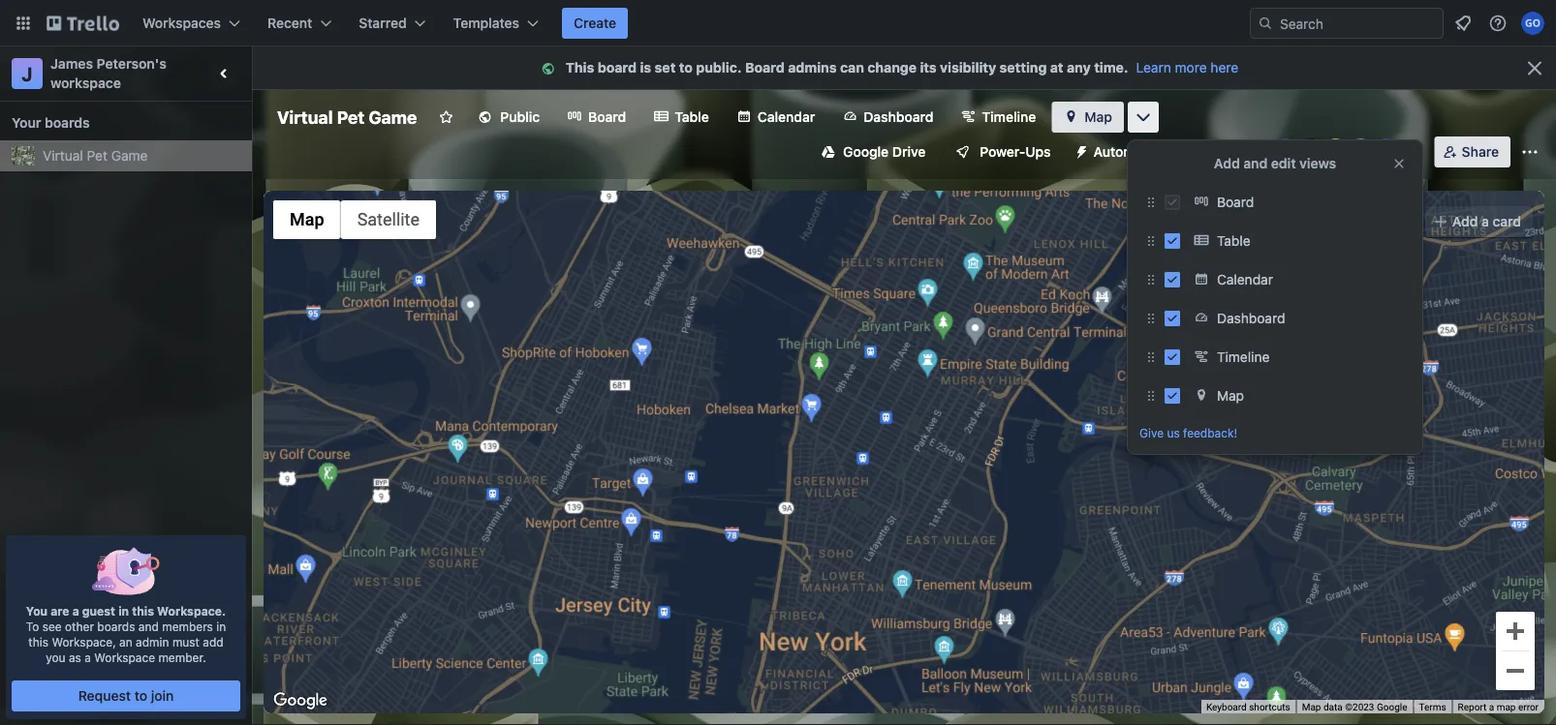 Task type: describe. For each thing, give the bounding box(es) containing it.
your
[[12, 115, 41, 131]]

you
[[46, 651, 66, 665]]

this
[[566, 60, 594, 76]]

map left data at the right
[[1302, 702, 1321, 714]]

request to join
[[78, 689, 174, 705]]

0 horizontal spatial map link
[[1052, 102, 1124, 133]]

admins
[[788, 60, 837, 76]]

sm image for automation
[[1067, 137, 1094, 164]]

public.
[[696, 60, 742, 76]]

shortcuts
[[1249, 702, 1291, 714]]

0 vertical spatial timeline link
[[949, 102, 1048, 133]]

keyboard
[[1207, 702, 1247, 714]]

reposition table button image
[[1140, 230, 1163, 253]]

©2023
[[1345, 702, 1375, 714]]

card
[[1493, 214, 1522, 230]]

create
[[574, 15, 617, 31]]

workspace
[[94, 651, 155, 665]]

1 horizontal spatial timeline link
[[1188, 342, 1411, 373]]

board
[[598, 60, 637, 76]]

map inside popup button
[[290, 210, 324, 230]]

more
[[1175, 60, 1207, 76]]

workspaces
[[142, 15, 221, 31]]

edit
[[1271, 156, 1296, 172]]

see
[[42, 620, 62, 634]]

error
[[1519, 702, 1539, 714]]

google drive button
[[810, 137, 937, 168]]

power-ups
[[980, 144, 1051, 160]]

keyboard shortcuts
[[1207, 702, 1291, 714]]

game inside board name text box
[[369, 107, 417, 127]]

report
[[1458, 702, 1487, 714]]

feedback!
[[1183, 426, 1238, 440]]

map button
[[273, 201, 341, 239]]

visibility
[[940, 60, 996, 76]]

starred
[[359, 15, 407, 31]]

0 vertical spatial and
[[1244, 156, 1268, 172]]

virtual pet game link
[[43, 146, 240, 166]]

+ 1
[[1406, 146, 1419, 160]]

tara schultz (taraschultz7) image
[[1373, 139, 1400, 166]]

close popover image
[[1392, 156, 1407, 172]]

virtual pet game inside board name text box
[[277, 107, 417, 127]]

0 vertical spatial to
[[679, 60, 693, 76]]

show menu image
[[1521, 142, 1540, 162]]

virtual inside board name text box
[[277, 107, 333, 127]]

james
[[50, 56, 93, 72]]

us
[[1167, 426, 1180, 440]]

terms
[[1419, 702, 1447, 714]]

1 horizontal spatial this
[[132, 605, 154, 618]]

power-
[[980, 144, 1026, 160]]

Search field
[[1273, 9, 1443, 38]]

reposition timeline button image
[[1140, 346, 1163, 369]]

map up the "feedback!"
[[1217, 388, 1244, 404]]

a right "as"
[[85, 651, 91, 665]]

workspace
[[50, 75, 121, 91]]

1
[[1414, 146, 1419, 160]]

admin
[[136, 636, 169, 649]]

0 horizontal spatial timeline
[[982, 109, 1036, 125]]

0 horizontal spatial this
[[28, 636, 48, 649]]

your boards
[[12, 115, 90, 131]]

can
[[840, 60, 864, 76]]

are
[[51, 605, 69, 618]]

search image
[[1258, 16, 1273, 31]]

at
[[1050, 60, 1064, 76]]

reposition dashboard button image
[[1140, 307, 1163, 330]]

its
[[920, 60, 937, 76]]

report a map error link
[[1458, 702, 1539, 714]]

0 vertical spatial table link
[[642, 102, 721, 133]]

guest
[[82, 605, 115, 618]]

0 horizontal spatial virtual
[[43, 148, 83, 164]]

map up automation button in the top of the page
[[1085, 109, 1113, 125]]

google drive
[[843, 144, 926, 160]]

google inside button
[[843, 144, 889, 160]]

j
[[22, 62, 33, 85]]

add a card link
[[1426, 206, 1533, 237]]

learn
[[1136, 60, 1172, 76]]

james peterson (jamespeterson93) image
[[1297, 139, 1324, 166]]

primary element
[[0, 0, 1556, 47]]

filters button
[[1183, 137, 1258, 168]]

recent button
[[256, 8, 343, 39]]

setting
[[1000, 60, 1047, 76]]

0 horizontal spatial dashboard link
[[831, 102, 945, 133]]

open information menu image
[[1489, 14, 1508, 33]]

star or unstar board image
[[438, 110, 454, 125]]

peterson's
[[97, 56, 167, 72]]

change
[[868, 60, 917, 76]]

google drive icon image
[[822, 145, 835, 159]]

dashboard for the left the dashboard link
[[864, 109, 934, 125]]

data
[[1324, 702, 1343, 714]]

this board is set to public. board admins can change its visibility setting at any time. learn more here
[[566, 60, 1239, 76]]

give us feedback!
[[1140, 426, 1238, 440]]

satellite button
[[341, 201, 436, 239]]

pet inside board name text box
[[337, 107, 365, 127]]

game inside virtual pet game link
[[111, 148, 148, 164]]

satellite
[[357, 210, 420, 230]]



Task type: vqa. For each thing, say whether or not it's contained in the screenshot.
COLOR: SKY, TITLE: "TRELLO TIP" element
no



Task type: locate. For each thing, give the bounding box(es) containing it.
1 horizontal spatial virtual
[[277, 107, 333, 127]]

2 vertical spatial board
[[1217, 194, 1254, 210]]

1 vertical spatial in
[[216, 620, 226, 634]]

1 horizontal spatial dashboard
[[1217, 311, 1285, 327]]

workspace.
[[157, 605, 226, 618]]

0 horizontal spatial dashboard
[[864, 109, 934, 125]]

in
[[118, 605, 129, 618], [216, 620, 226, 634]]

1 vertical spatial google
[[1377, 702, 1408, 714]]

0 vertical spatial calendar link
[[725, 102, 827, 133]]

virtual down recent dropdown button
[[277, 107, 333, 127]]

1 vertical spatial to
[[134, 689, 147, 705]]

1 vertical spatial map link
[[1188, 381, 1411, 412]]

1 horizontal spatial pet
[[337, 107, 365, 127]]

reposition calendar button image
[[1140, 268, 1163, 292]]

0 horizontal spatial and
[[138, 620, 159, 634]]

table right reposition table button icon
[[1217, 233, 1251, 249]]

0 vertical spatial board
[[745, 60, 785, 76]]

create button
[[562, 8, 628, 39]]

boards
[[45, 115, 90, 131], [97, 620, 135, 634]]

to inside button
[[134, 689, 147, 705]]

gary orlando (garyorlando) image right "open information menu" icon
[[1522, 12, 1545, 35]]

any
[[1067, 60, 1091, 76]]

templates button
[[442, 8, 550, 39]]

1 horizontal spatial map link
[[1188, 381, 1411, 412]]

to right "set"
[[679, 60, 693, 76]]

reposition map button image
[[1140, 385, 1163, 408]]

add for add a card
[[1453, 214, 1478, 230]]

0 vertical spatial table
[[675, 109, 709, 125]]

as
[[69, 651, 81, 665]]

add
[[203, 636, 224, 649]]

calendar
[[758, 109, 815, 125], [1217, 272, 1273, 288]]

and left the edit at the top right of page
[[1244, 156, 1268, 172]]

other
[[65, 620, 94, 634]]

table link down "set"
[[642, 102, 721, 133]]

0 horizontal spatial table
[[675, 109, 709, 125]]

game
[[369, 107, 417, 127], [111, 148, 148, 164]]

1 vertical spatial add
[[1453, 214, 1478, 230]]

0 vertical spatial gary orlando (garyorlando) image
[[1522, 12, 1545, 35]]

public button
[[465, 102, 552, 133]]

keyboard shortcuts button
[[1207, 701, 1291, 715]]

learn more here link
[[1129, 60, 1239, 76]]

filters
[[1212, 144, 1252, 160]]

1 horizontal spatial and
[[1244, 156, 1268, 172]]

board link
[[555, 102, 638, 133], [1188, 187, 1411, 218]]

0 horizontal spatial table link
[[642, 102, 721, 133]]

power-ups button
[[941, 137, 1063, 168]]

0 notifications image
[[1452, 12, 1475, 35]]

back to home image
[[47, 8, 119, 39]]

0 vertical spatial boards
[[45, 115, 90, 131]]

boards up an
[[97, 620, 135, 634]]

calendar right reposition calendar button image
[[1217, 272, 1273, 288]]

0 horizontal spatial gary orlando (garyorlando) image
[[1272, 139, 1299, 166]]

this
[[132, 605, 154, 618], [28, 636, 48, 649]]

0 vertical spatial game
[[369, 107, 417, 127]]

timeline link up power-
[[949, 102, 1048, 133]]

1 horizontal spatial boards
[[97, 620, 135, 634]]

to
[[679, 60, 693, 76], [134, 689, 147, 705]]

0 horizontal spatial to
[[134, 689, 147, 705]]

add right sm image
[[1453, 214, 1478, 230]]

this down to on the bottom left
[[28, 636, 48, 649]]

pet
[[337, 107, 365, 127], [87, 148, 108, 164]]

jeremy miller (jeremymiller198) image
[[1348, 139, 1375, 166]]

timeline up power-ups
[[982, 109, 1036, 125]]

automation button
[[1067, 137, 1179, 168]]

board down filters
[[1217, 194, 1254, 210]]

give
[[1140, 426, 1164, 440]]

board link down the edit at the top right of page
[[1188, 187, 1411, 218]]

and
[[1244, 156, 1268, 172], [138, 620, 159, 634]]

1 horizontal spatial calendar link
[[1188, 265, 1411, 296]]

0 horizontal spatial board link
[[555, 102, 638, 133]]

+
[[1406, 146, 1414, 160]]

0 horizontal spatial calendar
[[758, 109, 815, 125]]

pet down your boards with 1 items element
[[87, 148, 108, 164]]

dashboard for the right the dashboard link
[[1217, 311, 1285, 327]]

this up 'admin'
[[132, 605, 154, 618]]

is
[[640, 60, 651, 76]]

1 vertical spatial dashboard link
[[1188, 303, 1411, 334]]

reposition board button image
[[1140, 191, 1163, 214]]

2 horizontal spatial board
[[1217, 194, 1254, 210]]

sm image right ups
[[1067, 137, 1094, 164]]

pet left star or unstar board icon
[[337, 107, 365, 127]]

ben nelson (bennelson96) image
[[1323, 139, 1350, 166]]

1 horizontal spatial table
[[1217, 233, 1251, 249]]

add a card
[[1453, 214, 1522, 230]]

1 horizontal spatial dashboard link
[[1188, 303, 1411, 334]]

map data ©2023 google
[[1302, 702, 1408, 714]]

a left map
[[1489, 702, 1495, 714]]

0 vertical spatial virtual pet game
[[277, 107, 417, 127]]

0 horizontal spatial boards
[[45, 115, 90, 131]]

templates
[[453, 15, 519, 31]]

your boards with 1 items element
[[12, 111, 231, 135]]

1 horizontal spatial board
[[745, 60, 785, 76]]

member.
[[158, 651, 206, 665]]

menu bar
[[273, 201, 436, 239]]

map link up automation button in the top of the page
[[1052, 102, 1124, 133]]

0 vertical spatial sm image
[[539, 59, 566, 78]]

board right public.
[[745, 60, 785, 76]]

a left card
[[1482, 214, 1489, 230]]

0 vertical spatial calendar
[[758, 109, 815, 125]]

google right ©2023
[[1377, 702, 1408, 714]]

0 vertical spatial dashboard
[[864, 109, 934, 125]]

and up 'admin'
[[138, 620, 159, 634]]

game down your boards with 1 items element
[[111, 148, 148, 164]]

gary orlando (garyorlando) image left views
[[1272, 139, 1299, 166]]

1 vertical spatial and
[[138, 620, 159, 634]]

game left star or unstar board icon
[[369, 107, 417, 127]]

1 vertical spatial timeline
[[1217, 349, 1270, 365]]

1 horizontal spatial sm image
[[1067, 137, 1094, 164]]

virtual pet game
[[277, 107, 417, 127], [43, 148, 148, 164]]

1 vertical spatial virtual
[[43, 148, 83, 164]]

time.
[[1094, 60, 1129, 76]]

request
[[78, 689, 131, 705]]

1 horizontal spatial board link
[[1188, 187, 1411, 218]]

0 vertical spatial dashboard link
[[831, 102, 945, 133]]

1 vertical spatial calendar
[[1217, 272, 1273, 288]]

workspace,
[[52, 636, 116, 649]]

give us feedback! link
[[1140, 424, 1411, 443]]

dashboard link
[[831, 102, 945, 133], [1188, 303, 1411, 334]]

terms link
[[1419, 702, 1447, 714]]

1 vertical spatial timeline link
[[1188, 342, 1411, 373]]

sm image for this board is set to public. board admins can change its visibility setting at any time.
[[539, 59, 566, 78]]

starred button
[[347, 8, 438, 39]]

calendar link
[[725, 102, 827, 133], [1188, 265, 1411, 296]]

gary orlando (garyorlando) image
[[1522, 12, 1545, 35], [1272, 139, 1299, 166]]

Board name text field
[[267, 102, 427, 133]]

1 vertical spatial sm image
[[1067, 137, 1094, 164]]

share button
[[1435, 137, 1511, 168]]

1 vertical spatial calendar link
[[1188, 265, 1411, 296]]

add and edit views
[[1214, 156, 1336, 172]]

workspace navigation collapse icon image
[[211, 60, 238, 87]]

1 horizontal spatial game
[[369, 107, 417, 127]]

board down board
[[588, 109, 626, 125]]

sm image
[[539, 59, 566, 78], [1067, 137, 1094, 164]]

1 vertical spatial this
[[28, 636, 48, 649]]

add left the edit at the top right of page
[[1214, 156, 1240, 172]]

sm image up public
[[539, 59, 566, 78]]

1 vertical spatial gary orlando (garyorlando) image
[[1272, 139, 1299, 166]]

share
[[1462, 144, 1499, 160]]

1 horizontal spatial timeline
[[1217, 349, 1270, 365]]

in right guest
[[118, 605, 129, 618]]

1 vertical spatial dashboard
[[1217, 311, 1285, 327]]

customize views image
[[1134, 108, 1153, 127]]

0 horizontal spatial board
[[588, 109, 626, 125]]

0 horizontal spatial virtual pet game
[[43, 148, 148, 164]]

0 vertical spatial pet
[[337, 107, 365, 127]]

join
[[151, 689, 174, 705]]

map left satellite
[[290, 210, 324, 230]]

table for bottommost table link
[[1217, 233, 1251, 249]]

0 horizontal spatial calendar link
[[725, 102, 827, 133]]

1 vertical spatial pet
[[87, 148, 108, 164]]

boards right your
[[45, 115, 90, 131]]

sm image inside automation button
[[1067, 137, 1094, 164]]

0 vertical spatial map link
[[1052, 102, 1124, 133]]

recent
[[268, 15, 312, 31]]

0 horizontal spatial timeline link
[[949, 102, 1048, 133]]

1 horizontal spatial calendar
[[1217, 272, 1273, 288]]

in up the add
[[216, 620, 226, 634]]

0 vertical spatial this
[[132, 605, 154, 618]]

0 vertical spatial add
[[1214, 156, 1240, 172]]

virtual down your boards
[[43, 148, 83, 164]]

add
[[1214, 156, 1240, 172], [1453, 214, 1478, 230]]

table link down the edit at the top right of page
[[1188, 226, 1411, 257]]

0 vertical spatial virtual
[[277, 107, 333, 127]]

0 horizontal spatial pet
[[87, 148, 108, 164]]

timeline link up give us feedback! link
[[1188, 342, 1411, 373]]

1 horizontal spatial google
[[1377, 702, 1408, 714]]

map link
[[1052, 102, 1124, 133], [1188, 381, 1411, 412]]

0 horizontal spatial google
[[843, 144, 889, 160]]

google
[[843, 144, 889, 160], [1377, 702, 1408, 714]]

drive
[[892, 144, 926, 160]]

1 horizontal spatial to
[[679, 60, 693, 76]]

1 vertical spatial table link
[[1188, 226, 1411, 257]]

google right google drive icon
[[843, 144, 889, 160]]

boards inside you are a guest in this workspace. to see other boards and members in this workspace, an admin must add you as a workspace member.
[[97, 620, 135, 634]]

set
[[655, 60, 676, 76]]

1 horizontal spatial virtual pet game
[[277, 107, 417, 127]]

1 vertical spatial board
[[588, 109, 626, 125]]

timeline
[[982, 109, 1036, 125], [1217, 349, 1270, 365]]

to
[[26, 620, 39, 634]]

1 horizontal spatial table link
[[1188, 226, 1411, 257]]

an
[[119, 636, 133, 649]]

sm image
[[1431, 212, 1451, 232]]

board link down this
[[555, 102, 638, 133]]

0 vertical spatial timeline
[[982, 109, 1036, 125]]

public
[[500, 109, 540, 125]]

map link up give us feedback! link
[[1188, 381, 1411, 412]]

0 horizontal spatial add
[[1214, 156, 1240, 172]]

request to join button
[[12, 681, 240, 712]]

views
[[1300, 156, 1336, 172]]

0 vertical spatial google
[[843, 144, 889, 160]]

1 vertical spatial virtual pet game
[[43, 148, 148, 164]]

ups
[[1026, 144, 1051, 160]]

map
[[1497, 702, 1516, 714]]

1 vertical spatial game
[[111, 148, 148, 164]]

1 horizontal spatial in
[[216, 620, 226, 634]]

1 vertical spatial board link
[[1188, 187, 1411, 218]]

to left join
[[134, 689, 147, 705]]

table down "set"
[[675, 109, 709, 125]]

1 horizontal spatial add
[[1453, 214, 1478, 230]]

calendar down admins
[[758, 109, 815, 125]]

map region
[[80, 138, 1556, 726]]

0 horizontal spatial in
[[118, 605, 129, 618]]

1 vertical spatial table
[[1217, 233, 1251, 249]]

james peterson's workspace
[[50, 56, 170, 91]]

and inside you are a guest in this workspace. to see other boards and members in this workspace, an admin must add you as a workspace member.
[[138, 620, 159, 634]]

table link
[[642, 102, 721, 133], [1188, 226, 1411, 257]]

add for add and edit views
[[1214, 156, 1240, 172]]

0 vertical spatial in
[[118, 605, 129, 618]]

report a map error
[[1458, 702, 1539, 714]]

google image
[[268, 689, 332, 714]]

0 horizontal spatial sm image
[[539, 59, 566, 78]]

a right are
[[72, 605, 79, 618]]

you
[[26, 605, 48, 618]]

menu bar containing map
[[273, 201, 436, 239]]

1 horizontal spatial gary orlando (garyorlando) image
[[1522, 12, 1545, 35]]

0 vertical spatial board link
[[555, 102, 638, 133]]

a
[[1482, 214, 1489, 230], [72, 605, 79, 618], [85, 651, 91, 665], [1489, 702, 1495, 714]]

must
[[172, 636, 200, 649]]

timeline up give us feedback! link
[[1217, 349, 1270, 365]]

automation
[[1094, 144, 1168, 160]]

1 vertical spatial boards
[[97, 620, 135, 634]]

here
[[1211, 60, 1239, 76]]

table for the top table link
[[675, 109, 709, 125]]

0 horizontal spatial game
[[111, 148, 148, 164]]

you are a guest in this workspace. to see other boards and members in this workspace, an admin must add you as a workspace member.
[[26, 605, 226, 665]]



